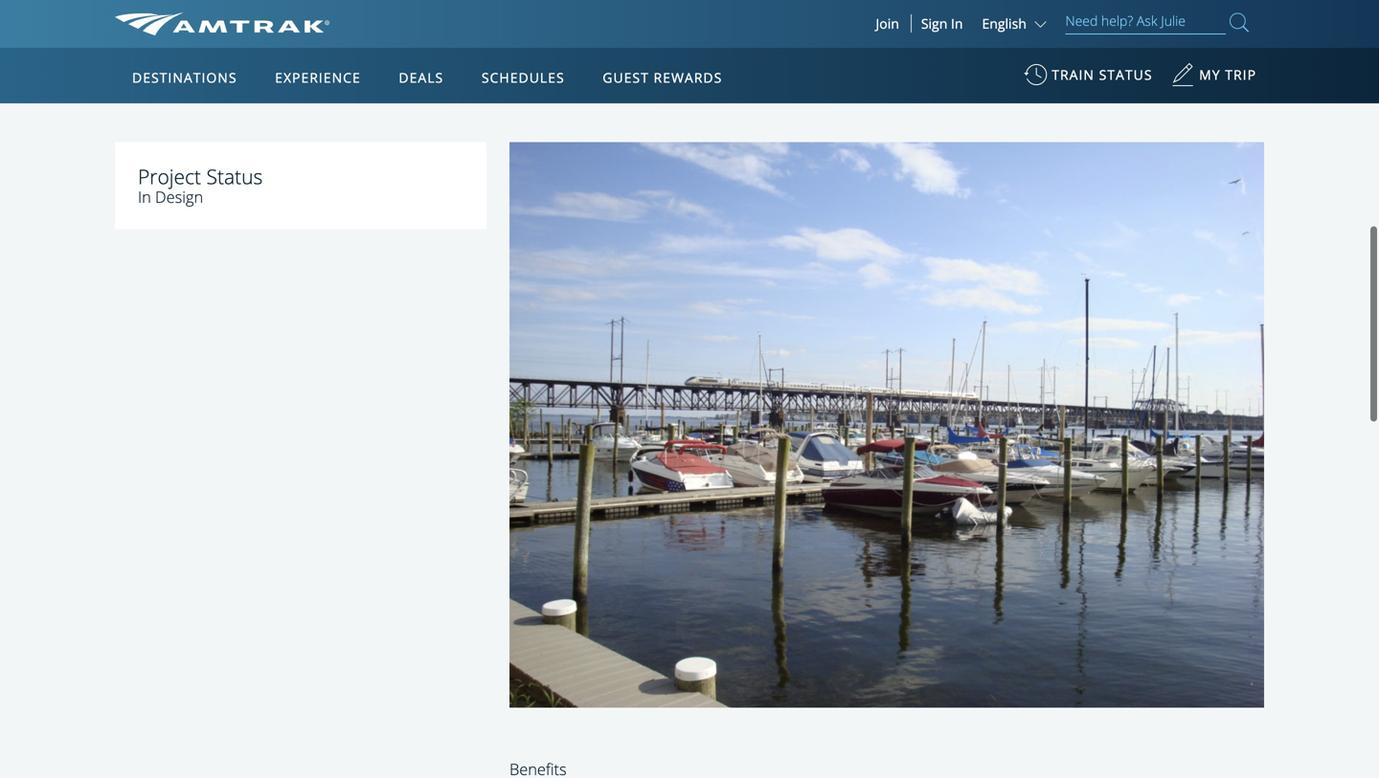 Task type: vqa. For each thing, say whether or not it's contained in the screenshot.
MY TRIP popup button
yes



Task type: locate. For each thing, give the bounding box(es) containing it.
the
[[858, 23, 879, 41], [777, 42, 798, 60]]

in up selecting
[[510, 23, 522, 41]]

in
[[951, 14, 963, 33], [510, 23, 522, 41], [138, 186, 151, 208]]

status
[[206, 163, 263, 190]]

contracts inside for the susquehanna river rail bridge replacement program, selecting flatiron/herzog joint ventures as the construction manager at risk contractor along with two additional contracts to aecom and fay construction.
[[510, 61, 568, 79]]

replacement
[[1076, 23, 1158, 41]]

three
[[738, 23, 772, 41]]

guest
[[603, 69, 649, 87]]

0 horizontal spatial in
[[138, 186, 151, 208]]

2 horizontal spatial in
[[951, 14, 963, 33]]

experience
[[275, 69, 361, 87]]

destinations
[[132, 69, 237, 87]]

sign
[[921, 14, 948, 33]]

sign in button
[[921, 14, 963, 33]]

0 horizontal spatial contracts
[[510, 61, 568, 79]]

with
[[1095, 42, 1122, 60]]

bridge
[[1032, 23, 1073, 41]]

1 horizontal spatial in
[[510, 23, 522, 41]]

two
[[1125, 42, 1149, 60]]

deals
[[399, 69, 444, 87]]

amtrak
[[631, 23, 677, 41]]

trip
[[1226, 66, 1257, 84]]

river
[[971, 23, 1003, 41]]

train
[[1052, 66, 1095, 84]]

contracts down selecting
[[510, 61, 568, 79]]

1 vertical spatial contracts
[[510, 61, 568, 79]]

rail
[[1006, 23, 1029, 41]]

the right for
[[858, 23, 879, 41]]

contracts
[[775, 23, 833, 41], [510, 61, 568, 79]]

train status link
[[1024, 57, 1153, 103]]

awarded
[[680, 23, 735, 41]]

in inside banner
[[951, 14, 963, 33]]

2023,
[[594, 23, 628, 41]]

application
[[186, 160, 646, 428]]

0 vertical spatial contracts
[[775, 23, 833, 41]]

destinations button
[[125, 51, 245, 104]]

1 horizontal spatial contracts
[[775, 23, 833, 41]]

1 horizontal spatial the
[[858, 23, 879, 41]]

fay
[[665, 61, 686, 79]]

in left design
[[138, 186, 151, 208]]

susquehanna
[[882, 23, 968, 41]]

my
[[1200, 66, 1221, 84]]

contracts left for
[[775, 23, 833, 41]]

program,
[[1162, 23, 1219, 41]]

in inside project status in design
[[138, 186, 151, 208]]

for
[[837, 23, 855, 41]]

rewards
[[654, 69, 723, 87]]

banner
[[0, 0, 1380, 442]]

my trip button
[[1172, 57, 1257, 103]]

ventures
[[700, 42, 756, 60]]

the right as
[[777, 42, 798, 60]]

0 vertical spatial the
[[858, 23, 879, 41]]

flatiron/herzog
[[568, 42, 665, 60]]

0 horizontal spatial the
[[777, 42, 798, 60]]

train status
[[1052, 66, 1153, 84]]

selecting
[[510, 42, 565, 60]]

manager
[[885, 42, 941, 60]]

additional
[[1152, 42, 1215, 60]]

construction
[[801, 42, 882, 60]]

aecom
[[587, 61, 634, 79]]

project status in design
[[138, 163, 263, 208]]

along
[[1057, 42, 1092, 60]]

in right sign
[[951, 14, 963, 33]]



Task type: describe. For each thing, give the bounding box(es) containing it.
joint
[[669, 42, 697, 60]]

english button
[[982, 14, 1051, 33]]

application inside banner
[[186, 160, 646, 428]]

amtrak image
[[115, 12, 330, 35]]

banner containing join
[[0, 0, 1380, 442]]

for the susquehanna river rail bridge replacement program, selecting flatiron/herzog joint ventures as the construction manager at risk contractor along with two additional contracts to aecom and fay construction.
[[510, 23, 1219, 79]]

project
[[138, 163, 201, 190]]

join
[[876, 14, 899, 33]]

december
[[525, 23, 590, 41]]

my trip
[[1200, 66, 1257, 84]]

search icon image
[[1230, 9, 1249, 35]]

english
[[982, 14, 1027, 33]]

1 vertical spatial the
[[777, 42, 798, 60]]

as
[[760, 42, 774, 60]]

schedules link
[[474, 48, 573, 103]]

join button
[[865, 14, 912, 33]]

construction.
[[690, 61, 774, 79]]

guest rewards
[[603, 69, 723, 87]]

regions map image
[[186, 160, 646, 428]]

Please enter your search item search field
[[1066, 10, 1226, 34]]

status
[[1099, 66, 1153, 84]]

at
[[944, 42, 957, 60]]

experience button
[[267, 51, 369, 104]]

guest rewards button
[[595, 51, 730, 104]]

deals button
[[391, 51, 451, 104]]

amtrak awarded three contracts link
[[631, 23, 833, 41]]

design
[[155, 186, 203, 208]]

and
[[638, 61, 662, 79]]

to
[[571, 61, 584, 79]]

schedules
[[482, 69, 565, 87]]

in december 2023, amtrak awarded three contracts
[[510, 23, 833, 41]]

contractor
[[989, 42, 1054, 60]]

risk
[[960, 42, 985, 60]]

sign in
[[921, 14, 963, 33]]



